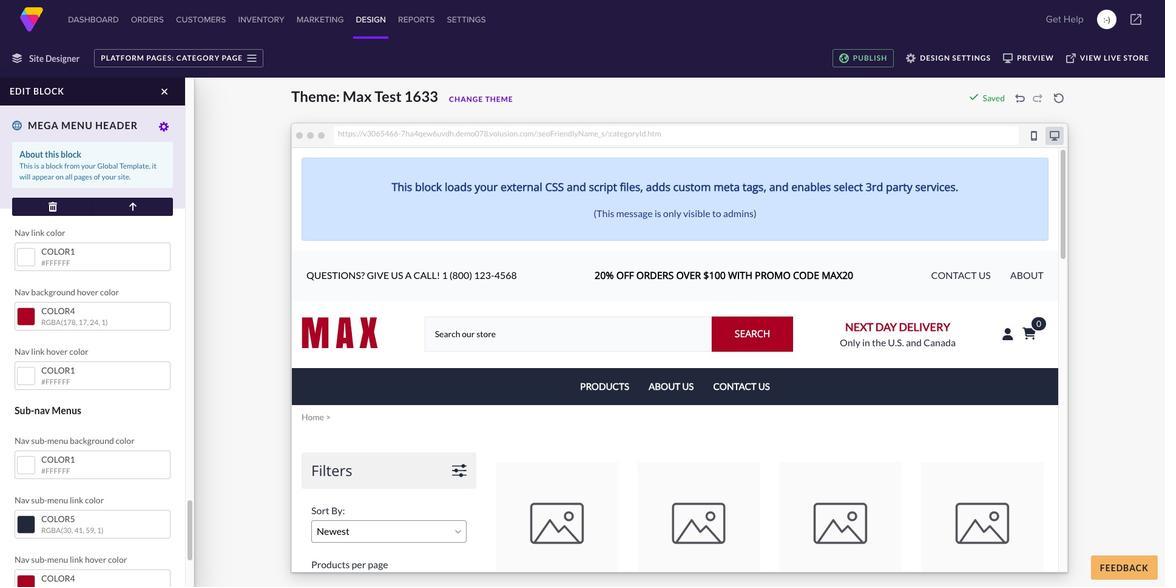 Task type: locate. For each thing, give the bounding box(es) containing it.
color5 for sub-
[[41, 514, 75, 524]]

color5 rgba(30, 41, 59, 1) down all
[[41, 187, 104, 208]]

from
[[64, 161, 80, 171]]

24,
[[90, 318, 100, 327]]

0 vertical spatial 1)
[[97, 199, 104, 208]]

1 color5 from the top
[[41, 187, 75, 197]]

2 59, from the top
[[86, 526, 96, 535]]

3 menu from the top
[[47, 555, 68, 565]]

0 vertical spatial color1
[[41, 246, 75, 257]]

1 vertical spatial hover
[[46, 347, 68, 357]]

slider
[[88, 81, 97, 91], [119, 130, 129, 140]]

1)
[[97, 199, 104, 208], [101, 318, 108, 327], [97, 526, 104, 535]]

3 color1 #ffffff from the top
[[41, 455, 75, 476]]

1 vertical spatial color5 rgba(30, 41, 59, 1)
[[41, 514, 104, 535]]

slider up mega menu header
[[88, 81, 97, 91]]

0 vertical spatial background
[[31, 168, 75, 178]]

color5 rgba(30, 41, 59, 1) for menu
[[41, 514, 104, 535]]

2 41, from the top
[[74, 526, 84, 535]]

hover
[[77, 287, 98, 297], [46, 347, 68, 357], [85, 555, 106, 565]]

color1 down nav link color
[[41, 246, 75, 257]]

1 horizontal spatial slider
[[119, 130, 129, 140]]

color5 down 'nav sub-menu link color'
[[41, 514, 75, 524]]

color4
[[41, 306, 75, 316], [41, 573, 75, 584]]

theme
[[485, 95, 513, 104]]

block up from
[[61, 149, 81, 160]]

background for color5
[[31, 168, 75, 178]]

orders
[[131, 13, 164, 25]]

color1 down nav sub-menu background color
[[41, 455, 75, 465]]

color1
[[41, 246, 75, 257], [41, 365, 75, 376], [41, 455, 75, 465]]

about this block this is a block from your global template, it will appear on all pages of your site.
[[19, 149, 156, 181]]

color1 #ffffff down nav link color
[[41, 246, 75, 268]]

1 horizontal spatial your
[[102, 172, 116, 181]]

1 color5 rgba(30, 41, 59, 1) from the top
[[41, 187, 104, 208]]

2 vertical spatial menu
[[47, 555, 68, 565]]

marketing button
[[294, 0, 346, 39]]

0 vertical spatial #ffffff
[[41, 259, 70, 268]]

design settings button
[[900, 49, 997, 67]]

1 vertical spatial slider
[[119, 130, 129, 140]]

2 sub- from the top
[[31, 495, 47, 506]]

menu
[[61, 120, 93, 131]]

color1 #ffffff down nav sub-menu background color
[[41, 455, 75, 476]]

2 color5 rgba(30, 41, 59, 1) from the top
[[41, 514, 104, 535]]

1 vertical spatial menu
[[47, 495, 68, 506]]

global
[[97, 161, 118, 171]]

2 rgba(30, from the top
[[41, 526, 73, 535]]

#ffffff up 'nav sub-menu link color'
[[41, 467, 70, 476]]

platform pages: category page button
[[94, 49, 263, 67]]

sub-
[[15, 405, 34, 416]]

is
[[34, 161, 39, 171]]

reports
[[398, 13, 435, 25]]

preview
[[1017, 53, 1054, 63]]

inventory button
[[236, 0, 287, 39]]

#ffffff
[[41, 259, 70, 268], [41, 377, 70, 387], [41, 467, 70, 476]]

#ffffff up nav background hover color
[[41, 259, 70, 268]]

1 rgba(30, from the top
[[41, 199, 73, 208]]

2 vertical spatial block
[[46, 161, 63, 171]]

color4 down nav sub-menu link hover color
[[41, 573, 75, 584]]

sub-nav menus
[[15, 405, 81, 416]]

color5
[[41, 187, 75, 197], [41, 514, 75, 524]]

2 color1 #ffffff from the top
[[41, 365, 75, 387]]

block down this
[[46, 161, 63, 171]]

3 #ffffff from the top
[[41, 467, 70, 476]]

nav link hover color
[[15, 347, 88, 357]]

59,
[[86, 199, 96, 208], [86, 526, 96, 535]]

color4 for color4
[[41, 573, 75, 584]]

1 vertical spatial color1 #ffffff
[[41, 365, 75, 387]]

color1 #ffffff for menu
[[41, 455, 75, 476]]

4 nav from the top
[[15, 347, 30, 357]]

2 vertical spatial sub-
[[31, 555, 47, 565]]

color4 for color4 rgba(178, 17, 24, 1)
[[41, 306, 75, 316]]

1 color1 from the top
[[41, 246, 75, 257]]

rgba(30, for sub-
[[41, 526, 73, 535]]

1) right 24,
[[101, 318, 108, 327]]

color1 #ffffff for hover
[[41, 365, 75, 387]]

1 vertical spatial sub-
[[31, 495, 47, 506]]

1 vertical spatial #ffffff
[[41, 377, 70, 387]]

41, up nav sub-menu link hover color
[[74, 526, 84, 535]]

your down global
[[102, 172, 116, 181]]

inventory
[[238, 13, 285, 25]]

0 vertical spatial color1 #ffffff
[[41, 246, 75, 268]]

rgba(30,
[[41, 199, 73, 208], [41, 526, 73, 535]]

rgba(30, down on
[[41, 199, 73, 208]]

0 vertical spatial rgba(30,
[[41, 199, 73, 208]]

background
[[31, 168, 75, 178], [31, 287, 75, 297], [70, 436, 114, 446]]

color1 down nav link hover color
[[41, 365, 75, 376]]

1 menu from the top
[[47, 436, 68, 446]]

2 vertical spatial hover
[[85, 555, 106, 565]]

#ffffff for hover
[[41, 377, 70, 387]]

2 #ffffff from the top
[[41, 377, 70, 387]]

color1 for color
[[41, 246, 75, 257]]

color4 rgba(178, 17, 24, 1)
[[41, 306, 108, 327]]

on
[[56, 172, 64, 181]]

1) up nav sub-menu link hover color
[[97, 526, 104, 535]]

1 vertical spatial 41,
[[74, 526, 84, 535]]

1 color1 #ffffff from the top
[[41, 246, 75, 268]]

1) down of
[[97, 199, 104, 208]]

store
[[1124, 53, 1149, 63]]

nav background color
[[15, 168, 96, 178]]

background for color4
[[31, 287, 75, 297]]

design settings
[[920, 53, 991, 63]]

0 vertical spatial 41,
[[74, 199, 84, 208]]

0 vertical spatial menu
[[47, 436, 68, 446]]

1) for nav background color
[[97, 199, 104, 208]]

https://v3065466-
[[338, 129, 401, 138]]

0 vertical spatial sub-
[[31, 436, 47, 446]]

1 sub- from the top
[[31, 436, 47, 446]]

:-) link
[[1097, 10, 1117, 29]]

2 vertical spatial color1 #ffffff
[[41, 455, 75, 476]]

2 vertical spatial #ffffff
[[41, 467, 70, 476]]

1 #ffffff from the top
[[41, 259, 70, 268]]

settings
[[952, 53, 991, 63]]

41, for color
[[74, 199, 84, 208]]

1 vertical spatial your
[[102, 172, 116, 181]]

hover for link
[[46, 347, 68, 357]]

2 vertical spatial 1)
[[97, 526, 104, 535]]

rgba(30, down 'nav sub-menu link color'
[[41, 526, 73, 535]]

1 vertical spatial 1)
[[101, 318, 108, 327]]

2 color1 from the top
[[41, 365, 75, 376]]

0 vertical spatial 59,
[[86, 199, 96, 208]]

1 vertical spatial color1
[[41, 365, 75, 376]]

slider for vertical padding
[[119, 130, 129, 140]]

6 nav from the top
[[15, 495, 30, 506]]

1 vertical spatial color4
[[41, 573, 75, 584]]

color1 #ffffff down nav link hover color
[[41, 365, 75, 387]]

slider up template,
[[119, 130, 129, 140]]

2 color4 from the top
[[41, 573, 75, 584]]

41, down pages
[[74, 199, 84, 208]]

1 vertical spatial background
[[31, 287, 75, 297]]

nav for nav background hover color
[[15, 287, 30, 297]]

view live store
[[1080, 53, 1149, 63]]

1 vertical spatial 59,
[[86, 526, 96, 535]]

41,
[[74, 199, 84, 208], [74, 526, 84, 535]]

dashboard link
[[66, 0, 121, 39]]

2 color5 from the top
[[41, 514, 75, 524]]

7 nav from the top
[[15, 555, 30, 565]]

0 vertical spatial slider
[[88, 81, 97, 91]]

color4 inside color4 rgba(178, 17, 24, 1)
[[41, 306, 75, 316]]

1 vertical spatial color5
[[41, 514, 75, 524]]

hover for background
[[77, 287, 98, 297]]

color1 for menu
[[41, 455, 75, 465]]

:-
[[1104, 13, 1108, 25]]

#ffffff up sub-nav menus at the left bottom of page
[[41, 377, 70, 387]]

3 color1 from the top
[[41, 455, 75, 465]]

1 color4 from the top
[[41, 306, 75, 316]]

nav
[[15, 168, 30, 178], [15, 228, 30, 238], [15, 287, 30, 297], [15, 347, 30, 357], [15, 436, 30, 446], [15, 495, 30, 506], [15, 555, 30, 565]]

padding
[[45, 119, 75, 129]]

color5 rgba(30, 41, 59, 1) down 'nav sub-menu link color'
[[41, 514, 104, 535]]

mega menu header
[[28, 120, 138, 131]]

2 vertical spatial color1
[[41, 455, 75, 465]]

1 59, from the top
[[86, 199, 96, 208]]

5 nav from the top
[[15, 436, 30, 446]]

color4 up rgba(178,
[[41, 306, 75, 316]]

1) inside color4 rgba(178, 17, 24, 1)
[[101, 318, 108, 327]]

nav for nav link hover color
[[15, 347, 30, 357]]

0 horizontal spatial slider
[[88, 81, 97, 91]]

font
[[15, 70, 32, 80]]

0 vertical spatial hover
[[77, 287, 98, 297]]

nav sub-menu link color
[[15, 495, 104, 506]]

59, down of
[[86, 199, 96, 208]]

0 vertical spatial color4
[[41, 306, 75, 316]]

your
[[81, 161, 96, 171], [102, 172, 116, 181]]

saved
[[983, 93, 1005, 103]]

color5 rgba(30, 41, 59, 1)
[[41, 187, 104, 208], [41, 514, 104, 535]]

1) for nav background hover color
[[101, 318, 108, 327]]

block down size
[[33, 86, 64, 96]]

1 nav from the top
[[15, 168, 30, 178]]

color5 rgba(30, 41, 59, 1) for color
[[41, 187, 104, 208]]

color5 down on
[[41, 187, 75, 197]]

get help
[[1046, 12, 1084, 26]]

size
[[33, 70, 48, 80]]

0 horizontal spatial your
[[81, 161, 96, 171]]

1 vertical spatial rgba(30,
[[41, 526, 73, 535]]

0 vertical spatial color5 rgba(30, 41, 59, 1)
[[41, 187, 104, 208]]

your up pages
[[81, 161, 96, 171]]

2 nav from the top
[[15, 228, 30, 238]]

2 vertical spatial background
[[70, 436, 114, 446]]

59, up nav sub-menu link hover color
[[86, 526, 96, 535]]

59, for nav background color
[[86, 199, 96, 208]]

3 nav from the top
[[15, 287, 30, 297]]

1 41, from the top
[[74, 199, 84, 208]]

color1 #ffffff
[[41, 246, 75, 268], [41, 365, 75, 387], [41, 455, 75, 476]]

publish button
[[832, 49, 894, 67]]

0 vertical spatial color5
[[41, 187, 75, 197]]

it
[[152, 161, 156, 171]]

2 menu from the top
[[47, 495, 68, 506]]



Task type: vqa. For each thing, say whether or not it's contained in the screenshot.
700
no



Task type: describe. For each thing, give the bounding box(es) containing it.
color5 for background
[[41, 187, 75, 197]]

about
[[19, 149, 43, 160]]

nav for nav background color
[[15, 168, 30, 178]]

design
[[920, 53, 950, 63]]

nav for nav link color
[[15, 228, 30, 238]]

site designer
[[29, 53, 80, 63]]

global template image
[[12, 121, 22, 130]]

41, for menu
[[74, 526, 84, 535]]

https://v3065466-7ha4qew6uvdh.demo078.volusion.com/:seofriendlyname_s/:categoryid.htm
[[338, 129, 661, 138]]

edit
[[10, 86, 31, 96]]

change
[[449, 95, 483, 104]]

#ffffff for color
[[41, 259, 70, 268]]

1 vertical spatial block
[[61, 149, 81, 160]]

nav background hover color
[[15, 287, 119, 297]]

category
[[176, 53, 220, 63]]

preview button
[[997, 49, 1060, 67]]

17,
[[79, 318, 89, 327]]

this
[[45, 149, 59, 160]]

design
[[356, 13, 386, 25]]

view live store button
[[1060, 49, 1155, 67]]

nav for nav sub-menu link hover color
[[15, 555, 30, 565]]

1633
[[404, 87, 438, 105]]

)
[[1108, 13, 1110, 25]]

nav link color
[[15, 228, 65, 238]]

max
[[343, 87, 372, 105]]

:-)
[[1104, 13, 1110, 25]]

theme: max test 1633
[[291, 87, 438, 105]]

nav for nav sub-menu background color
[[15, 436, 30, 446]]

a
[[41, 161, 44, 171]]

help
[[1064, 12, 1084, 26]]

3 sub- from the top
[[31, 555, 47, 565]]

#ffffff for menu
[[41, 467, 70, 476]]

dashboard
[[68, 13, 119, 25]]

this
[[19, 161, 33, 171]]

will
[[19, 172, 31, 181]]

header
[[95, 120, 138, 131]]

color1 for hover
[[41, 365, 75, 376]]

theme:
[[291, 87, 340, 105]]

customers
[[176, 13, 226, 25]]

saved image
[[969, 92, 979, 102]]

pages:
[[146, 53, 174, 63]]

color1 #ffffff for color
[[41, 246, 75, 268]]

settings button
[[445, 0, 488, 39]]

test
[[375, 87, 402, 105]]

all
[[65, 172, 73, 181]]

of
[[94, 172, 100, 181]]

vertical padding
[[15, 119, 75, 129]]

orders button
[[129, 0, 166, 39]]

slider for font size
[[88, 81, 97, 91]]

menu for color1
[[47, 436, 68, 446]]

sub- for color1
[[31, 436, 47, 446]]

vertical
[[15, 119, 44, 129]]

site.
[[118, 172, 131, 181]]

nav sub-menu background color
[[15, 436, 135, 446]]

design button
[[353, 0, 388, 39]]

platform pages: category page
[[101, 53, 243, 63]]

menus
[[52, 405, 81, 416]]

edit block
[[10, 86, 64, 96]]

menu for color5
[[47, 495, 68, 506]]

page
[[222, 53, 243, 63]]

marketing
[[297, 13, 344, 25]]

appear
[[32, 172, 54, 181]]

live
[[1104, 53, 1122, 63]]

rgba(178,
[[41, 318, 77, 327]]

platform
[[101, 53, 144, 63]]

publish
[[853, 53, 887, 63]]

site
[[29, 53, 44, 63]]

feedback button
[[1091, 556, 1158, 580]]

reports button
[[396, 0, 437, 39]]

view
[[1080, 53, 1102, 63]]

get help link
[[1042, 7, 1088, 32]]

0 vertical spatial your
[[81, 161, 96, 171]]

sub- for color5
[[31, 495, 47, 506]]

get
[[1046, 12, 1061, 26]]

volusion-logo link
[[19, 7, 44, 32]]

settings
[[447, 13, 486, 25]]

nav
[[34, 405, 50, 416]]

designer
[[45, 53, 80, 63]]

nav sub-menu link hover color
[[15, 555, 127, 565]]

rgba(30, for background
[[41, 199, 73, 208]]

pages
[[74, 172, 92, 181]]

sidebar element
[[0, 69, 194, 587]]

59, for nav sub-menu link color
[[86, 526, 96, 535]]

0 vertical spatial block
[[33, 86, 64, 96]]

dashboard image
[[19, 7, 44, 32]]

nav for nav sub-menu link color
[[15, 495, 30, 506]]

7ha4qew6uvdh.demo078.volusion.com/:seofriendlyname_s/:categoryid.htm
[[401, 129, 661, 138]]

change theme
[[449, 95, 513, 104]]

template,
[[120, 161, 151, 171]]

customers button
[[174, 0, 228, 39]]

mega
[[28, 120, 59, 131]]

1) for nav sub-menu link color
[[97, 526, 104, 535]]

font size
[[15, 70, 48, 80]]

feedback
[[1100, 563, 1149, 573]]



